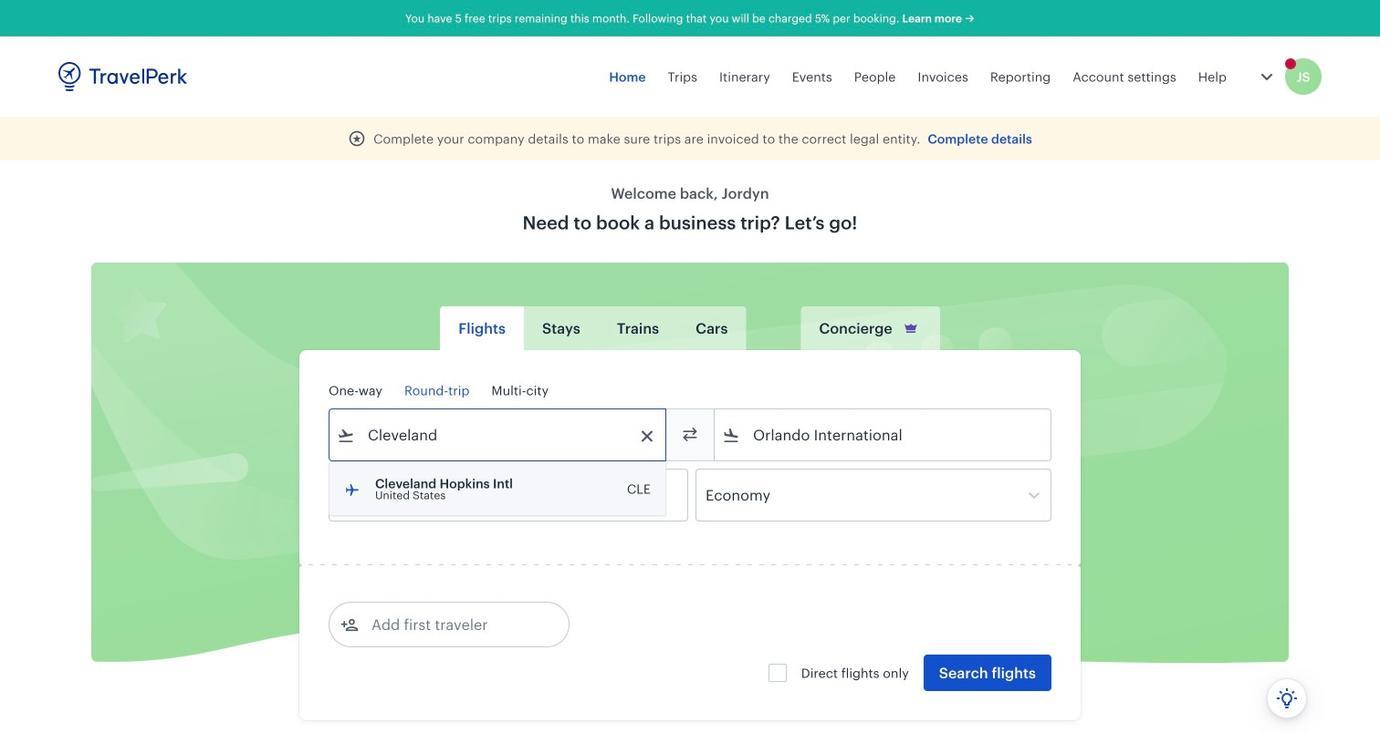 Task type: describe. For each thing, give the bounding box(es) containing it.
Return text field
[[464, 470, 559, 521]]

To search field
[[740, 421, 1027, 450]]



Task type: locate. For each thing, give the bounding box(es) containing it.
Add first traveler search field
[[359, 611, 549, 640]]

From search field
[[355, 421, 642, 450]]

Depart text field
[[355, 470, 450, 521]]



